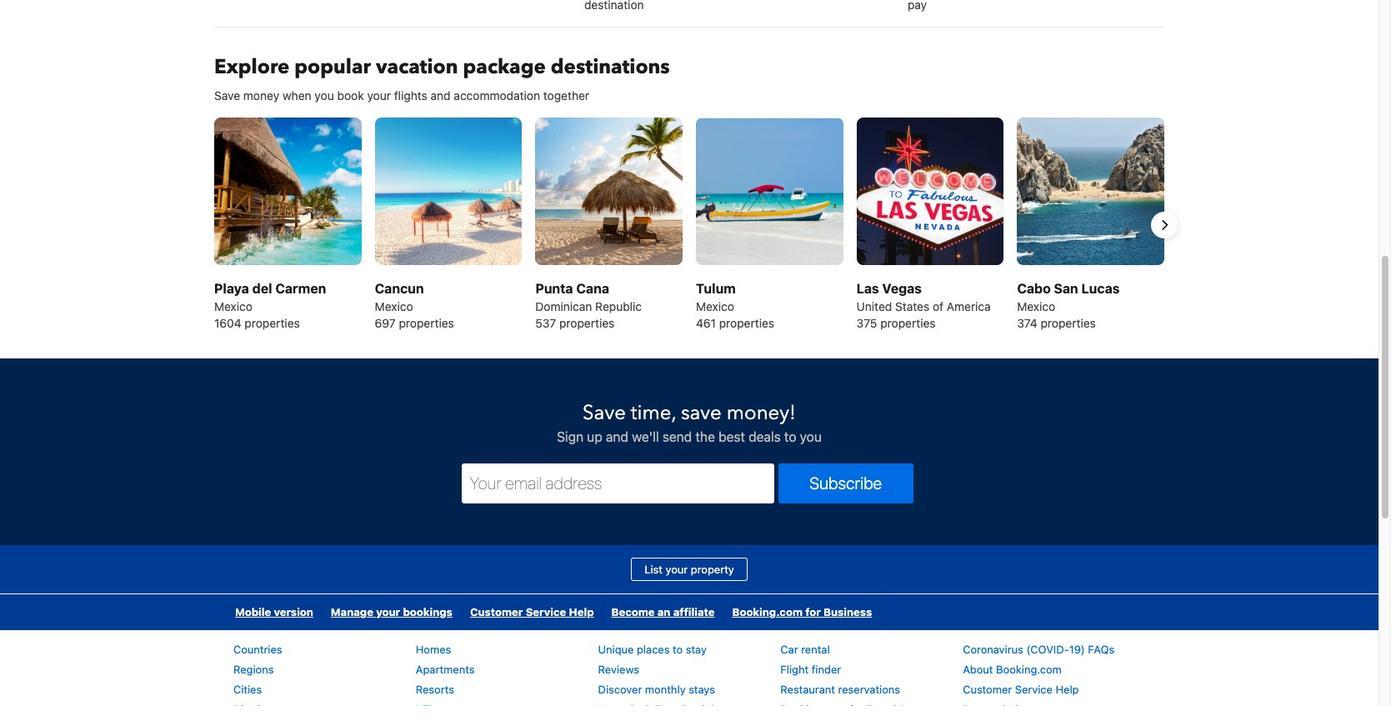 Task type: describe. For each thing, give the bounding box(es) containing it.
manage your bookings
[[331, 605, 453, 618]]

explore
[[214, 53, 290, 81]]

reviews
[[598, 663, 639, 676]]

resorts link
[[416, 683, 454, 696]]

states
[[895, 299, 930, 313]]

customer service help link for about booking.com
[[963, 683, 1079, 696]]

list
[[645, 563, 663, 576]]

discover
[[598, 683, 642, 696]]

sign
[[557, 429, 584, 444]]

mexico inside tulum mexico 461 properties
[[696, 299, 734, 313]]

republic
[[595, 299, 642, 313]]

together
[[543, 89, 589, 103]]

cancun mexico 697 properties
[[375, 281, 454, 330]]

mexico inside cancun mexico 697 properties
[[375, 299, 413, 313]]

apartments link
[[416, 663, 475, 676]]

374
[[1017, 316, 1038, 330]]

up
[[587, 429, 603, 444]]

version
[[274, 605, 313, 618]]

countries link
[[233, 643, 282, 656]]

subscribe
[[810, 473, 882, 493]]

car
[[781, 643, 798, 656]]

become an affiliate
[[612, 605, 715, 618]]

time,
[[631, 399, 676, 427]]

san
[[1054, 281, 1079, 296]]

flights
[[394, 89, 428, 103]]

manage
[[331, 605, 373, 618]]

carmen
[[275, 281, 326, 296]]

finder
[[812, 663, 841, 676]]

subscribe button
[[779, 463, 913, 503]]

375
[[857, 316, 877, 330]]

for
[[806, 605, 821, 618]]

537
[[535, 316, 556, 330]]

of
[[933, 299, 944, 313]]

send
[[663, 429, 692, 444]]

las
[[857, 281, 879, 296]]

booking.com for business link
[[724, 594, 881, 630]]

tulum mexico 461 properties
[[696, 281, 775, 330]]

coronavirus (covid-19) faqs about booking.com customer service help
[[963, 643, 1115, 696]]

and inside explore popular vacation package destinations save money when you book your flights and accommodation together
[[431, 89, 451, 103]]

cancun
[[375, 281, 424, 296]]

money
[[243, 89, 279, 103]]

unique places to stay reviews discover monthly stays
[[598, 643, 715, 696]]

money!
[[727, 399, 796, 427]]

list your property link
[[631, 558, 748, 581]]

properties inside tulum mexico 461 properties
[[719, 316, 775, 330]]

reviews link
[[598, 663, 639, 676]]

cabo san lucas mexico 374 properties
[[1017, 281, 1120, 330]]

cities
[[233, 683, 262, 696]]

save inside save time, save money! sign up and we'll send the best deals to you
[[583, 399, 626, 427]]

customer service help
[[470, 605, 594, 618]]

(covid-
[[1027, 643, 1069, 656]]

booking.com inside coronavirus (covid-19) faqs about booking.com customer service help
[[996, 663, 1062, 676]]

las vegas united states of america 375 properties
[[857, 281, 991, 330]]

mexico inside playa del carmen mexico 1604 properties
[[214, 299, 253, 313]]

punta cana dominican republic 537 properties
[[535, 281, 642, 330]]

coronavirus (covid-19) faqs link
[[963, 643, 1115, 656]]

about booking.com link
[[963, 663, 1062, 676]]

flight
[[781, 663, 809, 676]]

homes link
[[416, 643, 451, 656]]

america
[[947, 299, 991, 313]]

tulum
[[696, 281, 736, 296]]

reservations
[[838, 683, 900, 696]]

we'll
[[632, 429, 659, 444]]

affiliate
[[673, 605, 715, 618]]

customer inside coronavirus (covid-19) faqs about booking.com customer service help
[[963, 683, 1012, 696]]

navigation inside save time, save money! footer
[[227, 594, 881, 630]]

become an affiliate link
[[603, 594, 723, 630]]

business
[[824, 605, 872, 618]]

properties inside las vegas united states of america 375 properties
[[881, 316, 936, 330]]

cities link
[[233, 683, 262, 696]]

places
[[637, 643, 670, 656]]

save time, save money! footer
[[0, 358, 1379, 706]]

discover monthly stays link
[[598, 683, 715, 696]]

0 vertical spatial booking.com
[[732, 605, 803, 618]]

your for list your property
[[666, 563, 688, 576]]

unique places to stay link
[[598, 643, 707, 656]]

1604
[[214, 316, 241, 330]]

help inside coronavirus (covid-19) faqs about booking.com customer service help
[[1056, 683, 1079, 696]]

popular
[[295, 53, 371, 81]]

destinations
[[551, 53, 670, 81]]



Task type: locate. For each thing, give the bounding box(es) containing it.
help down 19)
[[1056, 683, 1079, 696]]

package
[[463, 53, 546, 81]]

cana
[[576, 281, 609, 296]]

stay
[[686, 643, 707, 656]]

united
[[857, 299, 892, 313]]

customer down about
[[963, 683, 1012, 696]]

when
[[283, 89, 312, 103]]

to inside save time, save money! sign up and we'll send the best deals to you
[[784, 429, 797, 444]]

2 mexico from the left
[[375, 299, 413, 313]]

best
[[719, 429, 745, 444]]

playa del carmen mexico 1604 properties
[[214, 281, 326, 330]]

0 horizontal spatial to
[[673, 643, 683, 656]]

vegas
[[882, 281, 922, 296]]

1 horizontal spatial service
[[1015, 683, 1053, 696]]

you right deals
[[800, 429, 822, 444]]

save up the up at the left
[[583, 399, 626, 427]]

0 vertical spatial customer service help link
[[462, 594, 602, 630]]

booking.com for business
[[732, 605, 872, 618]]

bookings
[[403, 605, 453, 618]]

homes apartments resorts
[[416, 643, 475, 696]]

1 vertical spatial save
[[583, 399, 626, 427]]

to inside unique places to stay reviews discover monthly stays
[[673, 643, 683, 656]]

0 vertical spatial service
[[526, 605, 566, 618]]

1 horizontal spatial help
[[1056, 683, 1079, 696]]

help
[[569, 605, 594, 618], [1056, 683, 1079, 696]]

stays
[[689, 683, 715, 696]]

mobile version link
[[227, 594, 322, 630]]

save time, save money! sign up and we'll send the best deals to you
[[557, 399, 822, 444]]

0 vertical spatial save
[[214, 89, 240, 103]]

1 mexico from the left
[[214, 299, 253, 313]]

punta
[[535, 281, 573, 296]]

3 mexico from the left
[[696, 299, 734, 313]]

0 vertical spatial you
[[315, 89, 334, 103]]

lucas
[[1082, 281, 1120, 296]]

1 vertical spatial help
[[1056, 683, 1079, 696]]

0 vertical spatial help
[[569, 605, 594, 618]]

1 horizontal spatial booking.com
[[996, 663, 1062, 676]]

mexico up 1604
[[214, 299, 253, 313]]

property
[[691, 563, 734, 576]]

mobile
[[235, 605, 271, 618]]

customer service help link
[[462, 594, 602, 630], [963, 683, 1079, 696]]

properties down states
[[881, 316, 936, 330]]

properties down san
[[1041, 316, 1096, 330]]

your right book
[[367, 89, 391, 103]]

booking.com up car
[[732, 605, 803, 618]]

faqs
[[1088, 643, 1115, 656]]

playa
[[214, 281, 249, 296]]

customer right 'bookings'
[[470, 605, 523, 618]]

save
[[214, 89, 240, 103], [583, 399, 626, 427]]

0 horizontal spatial save
[[214, 89, 240, 103]]

next image
[[1155, 215, 1175, 235]]

properties inside "punta cana dominican republic 537 properties"
[[559, 316, 615, 330]]

and right "flights"
[[431, 89, 451, 103]]

properties down dominican
[[559, 316, 615, 330]]

19)
[[1069, 643, 1085, 656]]

4 properties from the left
[[719, 316, 775, 330]]

resorts
[[416, 683, 454, 696]]

0 horizontal spatial you
[[315, 89, 334, 103]]

deals
[[749, 429, 781, 444]]

to
[[784, 429, 797, 444], [673, 643, 683, 656]]

0 horizontal spatial booking.com
[[732, 605, 803, 618]]

1 horizontal spatial and
[[606, 429, 629, 444]]

0 horizontal spatial customer
[[470, 605, 523, 618]]

your for manage your bookings
[[376, 605, 400, 618]]

del
[[252, 281, 272, 296]]

vacation
[[376, 53, 458, 81]]

1 vertical spatial booking.com
[[996, 663, 1062, 676]]

1 vertical spatial service
[[1015, 683, 1053, 696]]

mexico
[[214, 299, 253, 313], [375, 299, 413, 313], [696, 299, 734, 313], [1017, 299, 1056, 313]]

restaurant reservations link
[[781, 683, 900, 696]]

Your email address email field
[[461, 463, 775, 503]]

1 vertical spatial your
[[666, 563, 688, 576]]

you inside save time, save money! sign up and we'll send the best deals to you
[[800, 429, 822, 444]]

properties inside playa del carmen mexico 1604 properties
[[245, 316, 300, 330]]

you
[[315, 89, 334, 103], [800, 429, 822, 444]]

properties down del
[[245, 316, 300, 330]]

to right deals
[[784, 429, 797, 444]]

car rental flight finder restaurant reservations
[[781, 643, 900, 696]]

your inside explore popular vacation package destinations save money when you book your flights and accommodation together
[[367, 89, 391, 103]]

3 properties from the left
[[559, 316, 615, 330]]

1 vertical spatial customer service help link
[[963, 683, 1079, 696]]

you left book
[[315, 89, 334, 103]]

2 vertical spatial your
[[376, 605, 400, 618]]

coronavirus
[[963, 643, 1024, 656]]

properties inside the cabo san lucas mexico 374 properties
[[1041, 316, 1096, 330]]

mobile version
[[235, 605, 313, 618]]

dominican
[[535, 299, 592, 313]]

0 vertical spatial to
[[784, 429, 797, 444]]

book
[[337, 89, 364, 103]]

countries regions cities
[[233, 643, 282, 696]]

save
[[681, 399, 722, 427]]

and inside save time, save money! sign up and we'll send the best deals to you
[[606, 429, 629, 444]]

5 properties from the left
[[881, 316, 936, 330]]

mexico down tulum
[[696, 299, 734, 313]]

homes
[[416, 643, 451, 656]]

become
[[612, 605, 655, 618]]

and
[[431, 89, 451, 103], [606, 429, 629, 444]]

6 properties from the left
[[1041, 316, 1096, 330]]

the
[[696, 429, 715, 444]]

navigation
[[227, 594, 881, 630]]

regions
[[233, 663, 274, 676]]

0 horizontal spatial service
[[526, 605, 566, 618]]

your right manage
[[376, 605, 400, 618]]

1 vertical spatial to
[[673, 643, 683, 656]]

0 horizontal spatial and
[[431, 89, 451, 103]]

properties inside cancun mexico 697 properties
[[399, 316, 454, 330]]

properties right 461
[[719, 316, 775, 330]]

0 vertical spatial customer
[[470, 605, 523, 618]]

regions link
[[233, 663, 274, 676]]

to left stay
[[673, 643, 683, 656]]

help left become
[[569, 605, 594, 618]]

1 properties from the left
[[245, 316, 300, 330]]

and right the up at the left
[[606, 429, 629, 444]]

flight finder link
[[781, 663, 841, 676]]

mexico down the cabo
[[1017, 299, 1056, 313]]

0 horizontal spatial customer service help link
[[462, 594, 602, 630]]

save left "money"
[[214, 89, 240, 103]]

1 horizontal spatial you
[[800, 429, 822, 444]]

customer service help link for manage your bookings
[[462, 594, 602, 630]]

0 vertical spatial your
[[367, 89, 391, 103]]

your right "list" in the left bottom of the page
[[666, 563, 688, 576]]

mexico inside the cabo san lucas mexico 374 properties
[[1017, 299, 1056, 313]]

0 vertical spatial and
[[431, 89, 451, 103]]

monthly
[[645, 683, 686, 696]]

4 mexico from the left
[[1017, 299, 1056, 313]]

1 horizontal spatial save
[[583, 399, 626, 427]]

697
[[375, 316, 396, 330]]

explore popular vacation package destinations save money when you book your flights and accommodation together
[[214, 53, 670, 103]]

1 vertical spatial customer
[[963, 683, 1012, 696]]

booking.com
[[732, 605, 803, 618], [996, 663, 1062, 676]]

1 horizontal spatial customer service help link
[[963, 683, 1079, 696]]

service inside customer service help 'link'
[[526, 605, 566, 618]]

booking.com down "coronavirus (covid-19) faqs" link
[[996, 663, 1062, 676]]

properties
[[245, 316, 300, 330], [399, 316, 454, 330], [559, 316, 615, 330], [719, 316, 775, 330], [881, 316, 936, 330], [1041, 316, 1096, 330]]

mexico down the cancun
[[375, 299, 413, 313]]

you inside explore popular vacation package destinations save money when you book your flights and accommodation together
[[315, 89, 334, 103]]

service inside coronavirus (covid-19) faqs about booking.com customer service help
[[1015, 683, 1053, 696]]

0 horizontal spatial help
[[569, 605, 594, 618]]

your inside navigation
[[376, 605, 400, 618]]

2 properties from the left
[[399, 316, 454, 330]]

unique
[[598, 643, 634, 656]]

an
[[658, 605, 671, 618]]

rental
[[801, 643, 830, 656]]

1 vertical spatial and
[[606, 429, 629, 444]]

1 vertical spatial you
[[800, 429, 822, 444]]

list your property
[[645, 563, 734, 576]]

461
[[696, 316, 716, 330]]

save inside explore popular vacation package destinations save money when you book your flights and accommodation together
[[214, 89, 240, 103]]

manage your bookings link
[[323, 594, 461, 630]]

1 horizontal spatial to
[[784, 429, 797, 444]]

cabo
[[1017, 281, 1051, 296]]

explore popular vacation package destinations region
[[201, 118, 1178, 332]]

navigation containing mobile version
[[227, 594, 881, 630]]

1 horizontal spatial customer
[[963, 683, 1012, 696]]

countries
[[233, 643, 282, 656]]

properties right 697
[[399, 316, 454, 330]]



Task type: vqa. For each thing, say whether or not it's contained in the screenshot.
Reviews in the bottom of the page
yes



